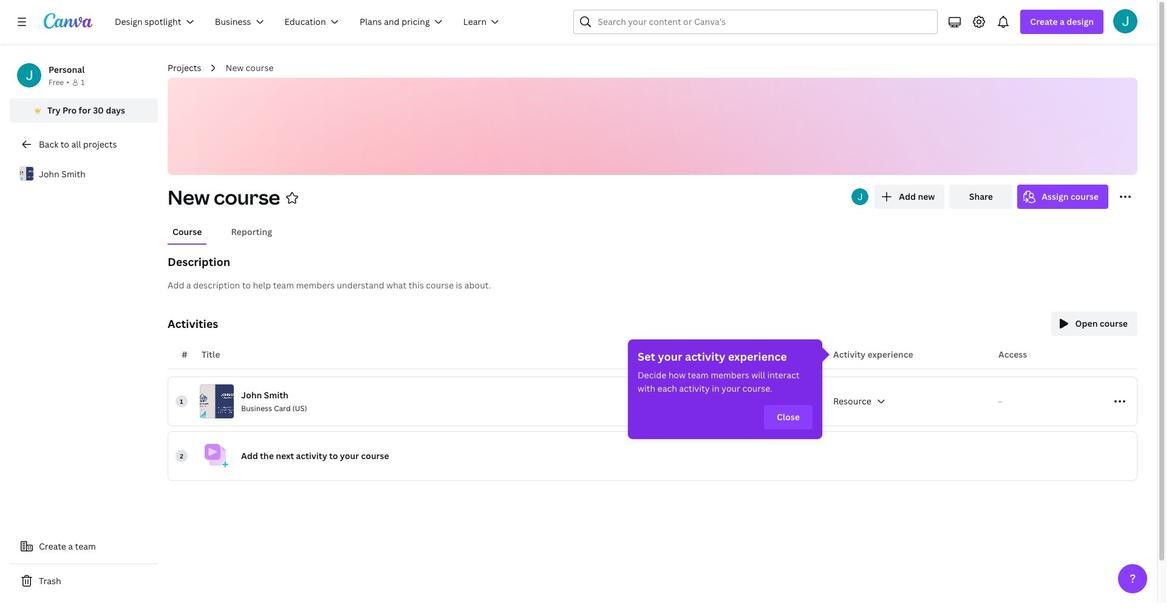 Task type: vqa. For each thing, say whether or not it's contained in the screenshot.
LIST
no



Task type: locate. For each thing, give the bounding box(es) containing it.
john smith image
[[1114, 9, 1138, 33]]

Search search field
[[598, 10, 914, 33]]

0 vertical spatial row
[[168, 377, 1138, 426]]

row
[[168, 377, 1138, 426], [168, 431, 1138, 481]]

1 vertical spatial row
[[168, 431, 1138, 481]]

None search field
[[574, 10, 938, 34]]



Task type: describe. For each thing, give the bounding box(es) containing it.
top level navigation element
[[107, 10, 513, 34]]



